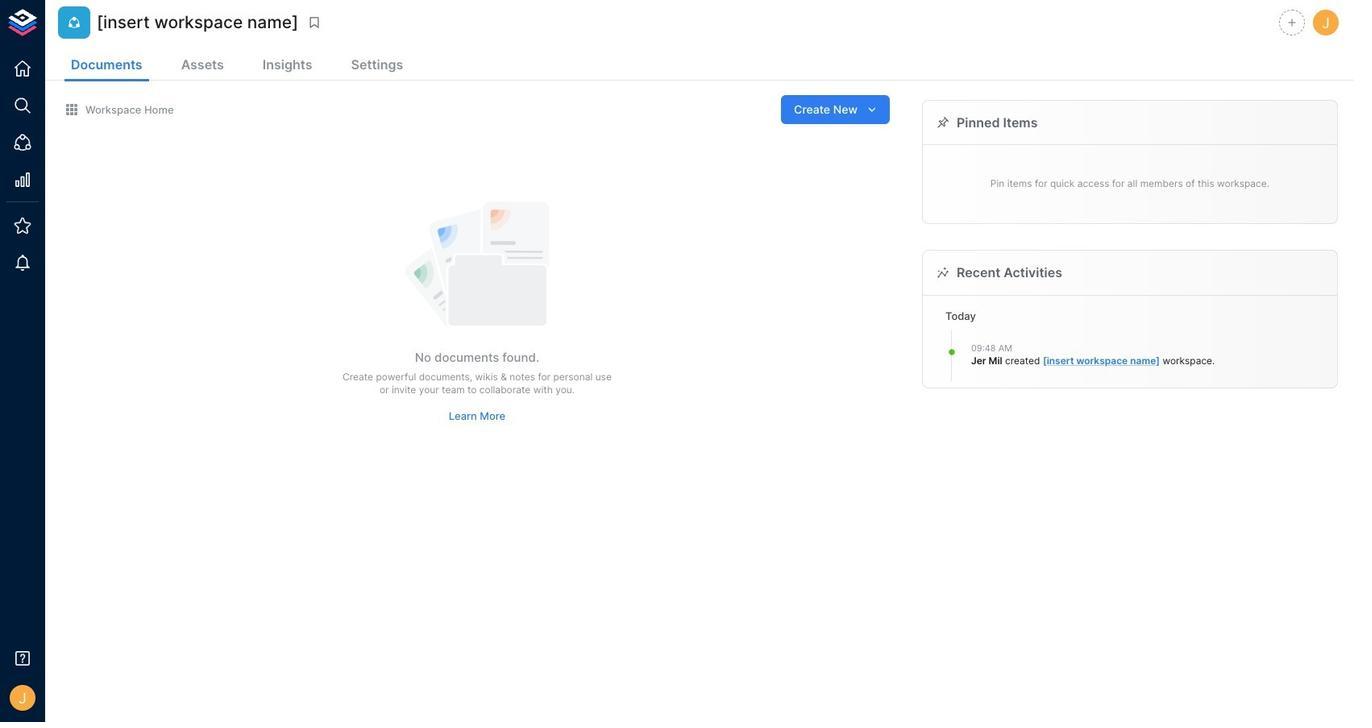 Task type: locate. For each thing, give the bounding box(es) containing it.
bookmark image
[[307, 15, 322, 30]]



Task type: vqa. For each thing, say whether or not it's contained in the screenshot.
BOOKMARK Icon
yes



